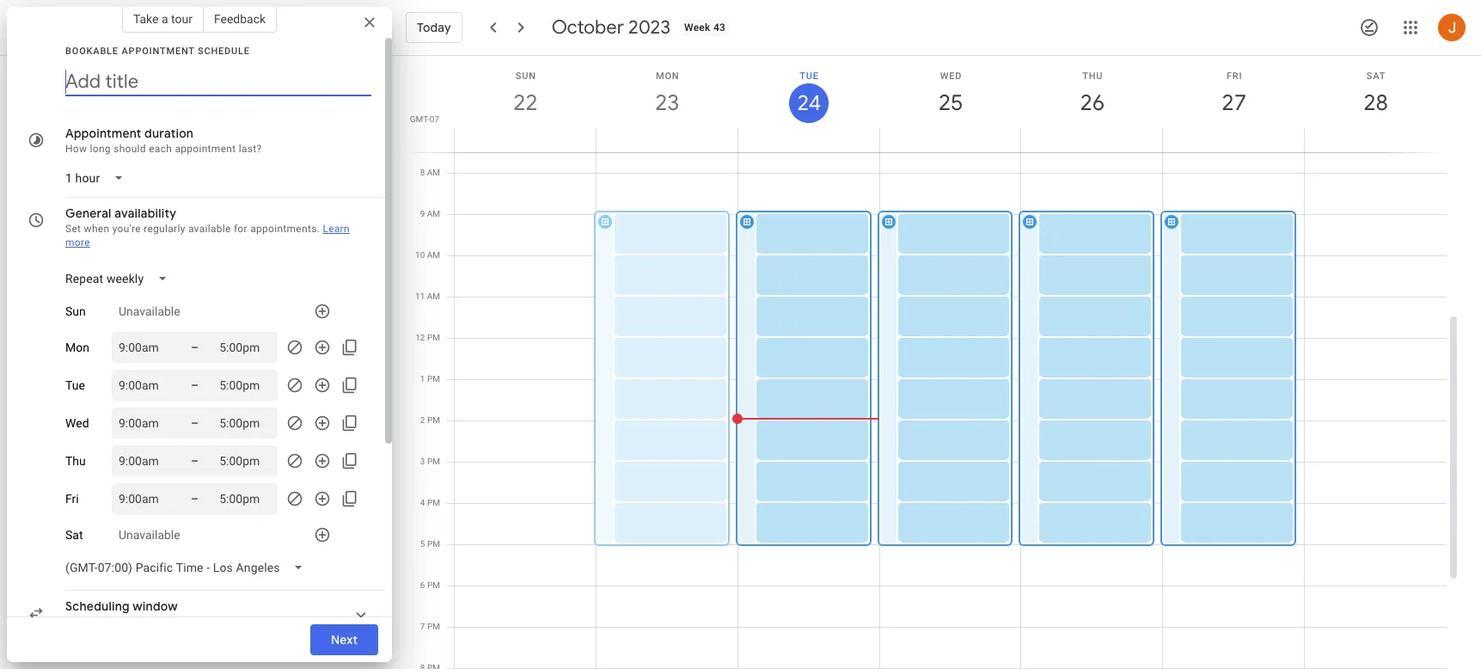 Task type: locate. For each thing, give the bounding box(es) containing it.
28
[[1363, 89, 1388, 117]]

am
[[427, 168, 440, 177], [427, 209, 440, 218], [427, 250, 440, 260], [427, 292, 440, 301]]

– right start time on fridays text field
[[191, 492, 199, 506]]

scheduling
[[65, 599, 130, 614]]

5 – from the top
[[191, 492, 199, 506]]

pm for 3 pm
[[427, 457, 440, 466]]

1 vertical spatial sat
[[65, 528, 83, 542]]

pm right 5
[[427, 539, 440, 549]]

feedback
[[214, 12, 266, 26]]

3 am from the top
[[427, 250, 440, 260]]

Start time on Tuesdays text field
[[119, 375, 170, 396]]

unavailable up start time on mondays text box
[[119, 304, 180, 318]]

should
[[114, 143, 146, 155]]

– left "end time on tuesdays" 'text box' at bottom left
[[191, 378, 199, 392]]

wed left start time on wednesdays text field
[[65, 416, 89, 430]]

0 vertical spatial wed
[[940, 71, 962, 82]]

fri for fri
[[65, 492, 79, 506]]

0 horizontal spatial tue
[[65, 378, 85, 392]]

1 horizontal spatial fri
[[1227, 71, 1243, 82]]

None field
[[58, 163, 138, 193], [58, 263, 182, 294], [58, 552, 318, 583], [58, 163, 138, 193], [58, 263, 182, 294], [58, 552, 318, 583]]

bookable
[[65, 46, 119, 57]]

thu 26
[[1079, 71, 1104, 117]]

1 unavailable from the top
[[119, 304, 180, 318]]

monday, october 23 element
[[648, 83, 687, 123]]

– for wed
[[191, 416, 199, 430]]

fri
[[1227, 71, 1243, 82], [65, 492, 79, 506]]

scheduling window
[[65, 599, 178, 614]]

pm right 4
[[427, 498, 440, 507]]

sunday, october 22 element
[[506, 83, 546, 123]]

End time on Tuesdays text field
[[219, 375, 271, 396]]

long
[[90, 143, 111, 155]]

0 horizontal spatial fri
[[65, 492, 79, 506]]

am for 9 am
[[427, 209, 440, 218]]

thu up 26
[[1083, 71, 1104, 82]]

End time on Wednesdays text field
[[219, 413, 271, 433]]

feedback button
[[204, 5, 277, 33]]

tue inside tue 24
[[800, 71, 819, 82]]

1 horizontal spatial mon
[[656, 71, 680, 82]]

pm right the 2
[[427, 415, 440, 425]]

1 vertical spatial sun
[[65, 304, 86, 318]]

27
[[1221, 89, 1246, 117]]

for
[[234, 223, 248, 235]]

0 horizontal spatial wed
[[65, 416, 89, 430]]

am right 9 on the top left of the page
[[427, 209, 440, 218]]

sun
[[516, 71, 536, 82], [65, 304, 86, 318]]

0 horizontal spatial mon
[[65, 341, 89, 354]]

28 column header
[[1305, 56, 1447, 152]]

grid
[[399, 56, 1461, 669]]

sun inside sun 22
[[516, 71, 536, 82]]

take a tour button
[[122, 5, 204, 33]]

fri up 27
[[1227, 71, 1243, 82]]

2 pm from the top
[[427, 374, 440, 384]]

mon inside mon 23
[[656, 71, 680, 82]]

0 vertical spatial sun
[[516, 71, 536, 82]]

sat for sat
[[65, 528, 83, 542]]

sun for sun 22
[[516, 71, 536, 82]]

schedule
[[198, 46, 250, 57]]

6 pm from the top
[[427, 539, 440, 549]]

pm right 3
[[427, 457, 440, 466]]

sat inside sat 28
[[1367, 71, 1386, 82]]

1 vertical spatial unavailable
[[119, 528, 180, 542]]

22
[[512, 89, 537, 117]]

sat up the 28
[[1367, 71, 1386, 82]]

– for mon
[[191, 341, 199, 354]]

8 pm from the top
[[427, 622, 440, 631]]

1 horizontal spatial tue
[[800, 71, 819, 82]]

0 vertical spatial sat
[[1367, 71, 1386, 82]]

3
[[420, 457, 425, 466]]

1 pm
[[420, 374, 440, 384]]

general availability
[[65, 206, 176, 221]]

unavailable
[[119, 304, 180, 318], [119, 528, 180, 542]]

sun 22
[[512, 71, 537, 117]]

available
[[188, 223, 231, 235]]

gmt-
[[410, 114, 430, 124]]

4 am from the top
[[427, 292, 440, 301]]

tue left 'start time on tuesdays' text box
[[65, 378, 85, 392]]

10 am
[[415, 250, 440, 260]]

1 vertical spatial mon
[[65, 341, 89, 354]]

thu
[[1083, 71, 1104, 82], [65, 454, 86, 468]]

2 – from the top
[[191, 378, 199, 392]]

1 horizontal spatial sun
[[516, 71, 536, 82]]

thu for thu 26
[[1083, 71, 1104, 82]]

1 – from the top
[[191, 341, 199, 354]]

fri inside fri 27
[[1227, 71, 1243, 82]]

4 pm from the top
[[427, 457, 440, 466]]

3 pm from the top
[[427, 415, 440, 425]]

mon for mon 23
[[656, 71, 680, 82]]

Start time on Mondays text field
[[119, 337, 170, 358]]

– right start time on mondays text box
[[191, 341, 199, 354]]

pm
[[427, 333, 440, 342], [427, 374, 440, 384], [427, 415, 440, 425], [427, 457, 440, 466], [427, 498, 440, 507], [427, 539, 440, 549], [427, 580, 440, 590], [427, 622, 440, 631]]

fri left start time on fridays text field
[[65, 492, 79, 506]]

wed up 25
[[940, 71, 962, 82]]

wed inside wed 25
[[940, 71, 962, 82]]

thu inside thu 26
[[1083, 71, 1104, 82]]

week 43
[[684, 21, 726, 34]]

4
[[420, 498, 425, 507]]

mon 23
[[654, 71, 680, 117]]

today
[[417, 20, 451, 35]]

learn
[[323, 223, 350, 235]]

set
[[65, 223, 81, 235]]

23 column header
[[596, 56, 738, 152]]

am right 10
[[427, 250, 440, 260]]

0 horizontal spatial sat
[[65, 528, 83, 542]]

wed
[[940, 71, 962, 82], [65, 416, 89, 430]]

4 – from the top
[[191, 454, 199, 468]]

fri for fri 27
[[1227, 71, 1243, 82]]

6
[[420, 580, 425, 590]]

2 am from the top
[[427, 209, 440, 218]]

0 vertical spatial unavailable
[[119, 304, 180, 318]]

– right "start time on thursdays" text box
[[191, 454, 199, 468]]

7 pm from the top
[[427, 580, 440, 590]]

you're
[[112, 223, 141, 235]]

thu left "start time on thursdays" text box
[[65, 454, 86, 468]]

mon
[[656, 71, 680, 82], [65, 341, 89, 354]]

1 horizontal spatial thu
[[1083, 71, 1104, 82]]

1 horizontal spatial sat
[[1367, 71, 1386, 82]]

1 horizontal spatial wed
[[940, 71, 962, 82]]

1 pm from the top
[[427, 333, 440, 342]]

sat
[[1367, 71, 1386, 82], [65, 528, 83, 542]]

gmt-07
[[410, 114, 439, 124]]

0 vertical spatial thu
[[1083, 71, 1104, 82]]

pm for 1 pm
[[427, 374, 440, 384]]

0 horizontal spatial thu
[[65, 454, 86, 468]]

– left 'end time on wednesdays' text field
[[191, 416, 199, 430]]

1 vertical spatial fri
[[65, 492, 79, 506]]

sat up scheduling
[[65, 528, 83, 542]]

Add title text field
[[65, 69, 371, 95]]

0 vertical spatial mon
[[656, 71, 680, 82]]

pm for 5 pm
[[427, 539, 440, 549]]

unavailable for sat
[[119, 528, 180, 542]]

2023
[[629, 15, 671, 40]]

wed for wed 25
[[940, 71, 962, 82]]

am right 11
[[427, 292, 440, 301]]

25 column header
[[879, 56, 1022, 152]]

mon for mon
[[65, 341, 89, 354]]

regularly
[[144, 223, 185, 235]]

5 pm from the top
[[427, 498, 440, 507]]

sat 28
[[1363, 71, 1388, 117]]

6 pm
[[420, 580, 440, 590]]

sun down the more
[[65, 304, 86, 318]]

a
[[162, 12, 168, 26]]

27 column header
[[1163, 56, 1306, 152]]

1 am from the top
[[427, 168, 440, 177]]

1 vertical spatial thu
[[65, 454, 86, 468]]

2 unavailable from the top
[[119, 528, 180, 542]]

availability
[[115, 206, 176, 221]]

24 column header
[[738, 56, 880, 152]]

tue up the tuesday, october 24, today element
[[800, 71, 819, 82]]

tour
[[171, 12, 193, 26]]

wed 25
[[938, 71, 962, 117]]

pm right 7
[[427, 622, 440, 631]]

11
[[415, 292, 425, 301]]

–
[[191, 341, 199, 354], [191, 378, 199, 392], [191, 416, 199, 430], [191, 454, 199, 468], [191, 492, 199, 506]]

take a tour
[[133, 12, 193, 26]]

pm right 1
[[427, 374, 440, 384]]

3 – from the top
[[191, 416, 199, 430]]

mon left start time on mondays text box
[[65, 341, 89, 354]]

tue
[[800, 71, 819, 82], [65, 378, 85, 392]]

0 horizontal spatial sun
[[65, 304, 86, 318]]

0 vertical spatial tue
[[800, 71, 819, 82]]

22 column header
[[454, 56, 597, 152]]

today button
[[406, 7, 462, 48]]

sun up 22
[[516, 71, 536, 82]]

1 vertical spatial tue
[[65, 378, 85, 392]]

each
[[149, 143, 172, 155]]

pm right 12 at the left
[[427, 333, 440, 342]]

pm right 6
[[427, 580, 440, 590]]

am right 8
[[427, 168, 440, 177]]

0 vertical spatial fri
[[1227, 71, 1243, 82]]

mon up 23
[[656, 71, 680, 82]]

07
[[430, 114, 439, 124]]

more
[[65, 236, 90, 249]]

unavailable down start time on fridays text field
[[119, 528, 180, 542]]

2 pm
[[420, 415, 440, 425]]

26 column header
[[1021, 56, 1164, 152]]

wed for wed
[[65, 416, 89, 430]]

1 vertical spatial wed
[[65, 416, 89, 430]]

7 pm
[[420, 622, 440, 631]]



Task type: vqa. For each thing, say whether or not it's contained in the screenshot.
the leftmost '3 PM'
no



Task type: describe. For each thing, give the bounding box(es) containing it.
11 am
[[415, 292, 440, 301]]

10
[[415, 250, 425, 260]]

43
[[714, 21, 726, 34]]

pm for 6 pm
[[427, 580, 440, 590]]

friday, october 27 element
[[1215, 83, 1254, 123]]

Start time on Fridays text field
[[119, 488, 170, 509]]

appointment
[[65, 126, 141, 141]]

5
[[420, 539, 425, 549]]

– for tue
[[191, 378, 199, 392]]

tuesday, october 24, today element
[[790, 83, 829, 123]]

thu for thu
[[65, 454, 86, 468]]

learn more link
[[65, 223, 350, 249]]

am for 11 am
[[427, 292, 440, 301]]

how
[[65, 143, 87, 155]]

when
[[84, 223, 110, 235]]

learn more
[[65, 223, 350, 249]]

pm for 12 pm
[[427, 333, 440, 342]]

thursday, october 26 element
[[1073, 83, 1113, 123]]

appointment duration how long should each appointment last?
[[65, 126, 262, 155]]

appointment
[[175, 143, 236, 155]]

End time on Fridays text field
[[219, 488, 271, 509]]

saturday, october 28 element
[[1357, 83, 1396, 123]]

26
[[1079, 89, 1104, 117]]

Start time on Thursdays text field
[[119, 451, 170, 471]]

End time on Mondays text field
[[219, 337, 271, 358]]

3 pm
[[420, 457, 440, 466]]

1
[[420, 374, 425, 384]]

9
[[420, 209, 425, 218]]

2
[[420, 415, 425, 425]]

pm for 2 pm
[[427, 415, 440, 425]]

unavailable for sun
[[119, 304, 180, 318]]

scheduling window button
[[58, 594, 382, 632]]

Start time on Wednesdays text field
[[119, 413, 170, 433]]

12 pm
[[416, 333, 440, 342]]

week
[[684, 21, 711, 34]]

take
[[133, 12, 159, 26]]

tue for tue
[[65, 378, 85, 392]]

next
[[331, 632, 358, 648]]

12
[[416, 333, 425, 342]]

last?
[[239, 143, 262, 155]]

– for thu
[[191, 454, 199, 468]]

tue 24
[[796, 71, 820, 117]]

window
[[133, 599, 178, 614]]

End time on Thursdays text field
[[219, 451, 271, 471]]

– for fri
[[191, 492, 199, 506]]

24
[[796, 89, 820, 117]]

7
[[420, 622, 425, 631]]

am for 8 am
[[427, 168, 440, 177]]

set when you're regularly available for appointments.
[[65, 223, 320, 235]]

wednesday, october 25 element
[[931, 83, 971, 123]]

25
[[938, 89, 962, 117]]

pm for 4 pm
[[427, 498, 440, 507]]

9 am
[[420, 209, 440, 218]]

fri 27
[[1221, 71, 1246, 117]]

october 2023
[[552, 15, 671, 40]]

duration
[[144, 126, 194, 141]]

sat for sat 28
[[1367, 71, 1386, 82]]

general
[[65, 206, 112, 221]]

grid containing 22
[[399, 56, 1461, 669]]

tue for tue 24
[[800, 71, 819, 82]]

next button
[[310, 619, 378, 660]]

23
[[654, 89, 679, 117]]

8 am
[[420, 168, 440, 177]]

appointments.
[[250, 223, 320, 235]]

4 pm
[[420, 498, 440, 507]]

sun for sun
[[65, 304, 86, 318]]

october
[[552, 15, 624, 40]]

bookable appointment schedule
[[65, 46, 250, 57]]

5 pm
[[420, 539, 440, 549]]

appointment
[[122, 46, 195, 57]]

am for 10 am
[[427, 250, 440, 260]]

pm for 7 pm
[[427, 622, 440, 631]]

8
[[420, 168, 425, 177]]



